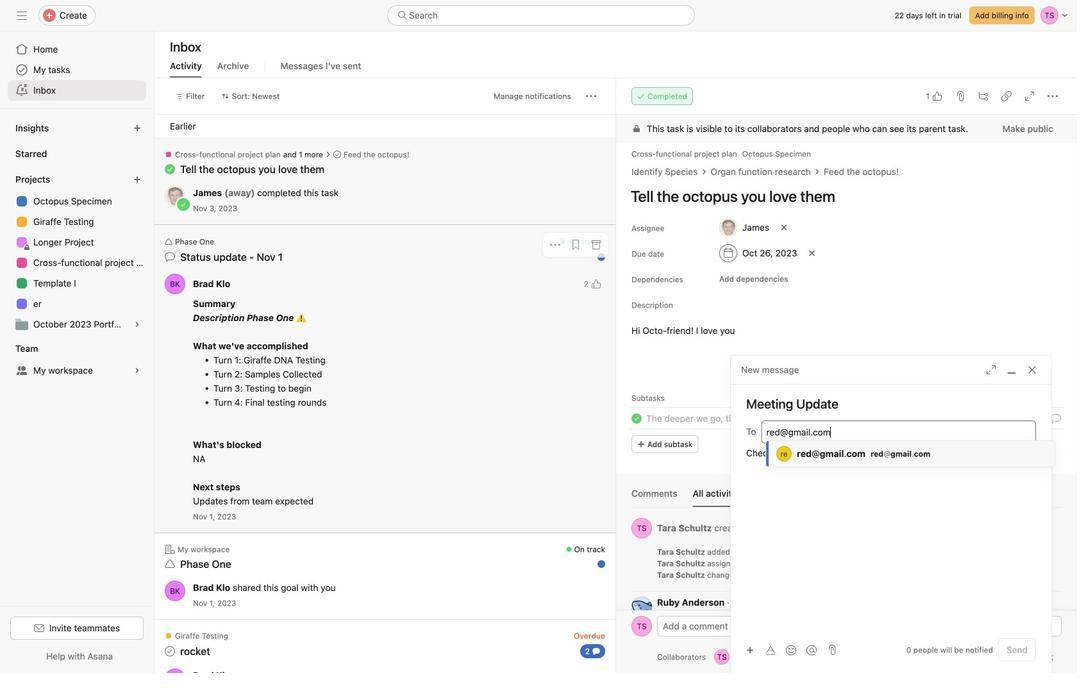 Task type: locate. For each thing, give the bounding box(es) containing it.
delete story image up delete story icon
[[1053, 548, 1061, 556]]

1 horizontal spatial add or remove collaborators image
[[751, 650, 766, 665]]

0 comments. click to go to subtask details and comments image
[[1051, 414, 1062, 424]]

main content
[[616, 115, 1078, 671]]

2 add or remove collaborators image from the left
[[751, 650, 766, 665]]

Completed checkbox
[[629, 411, 645, 427]]

at mention image
[[807, 646, 817, 656]]

dialog
[[731, 356, 1052, 674]]

0 vertical spatial task name text field
[[623, 182, 1062, 211]]

delete story image down delete story icon
[[1053, 571, 1061, 579]]

global element
[[0, 31, 154, 108]]

add or remove collaborators image
[[715, 650, 730, 665], [751, 650, 766, 665]]

1 add or remove collaborators image from the left
[[715, 650, 730, 665]]

list box
[[387, 5, 695, 26]]

1 vertical spatial delete story image
[[1053, 571, 1061, 579]]

0 horizontal spatial add or remove collaborators image
[[715, 650, 730, 665]]

0 vertical spatial delete story image
[[1053, 548, 1061, 556]]

toolbar
[[742, 641, 824, 660]]

list item
[[616, 407, 1078, 430]]

tell the octopus you love them dialog
[[616, 78, 1078, 674]]

open user profile image
[[165, 274, 185, 294], [632, 518, 652, 539]]

1 delete story image from the top
[[1053, 548, 1061, 556]]

open user profile image
[[165, 581, 185, 602], [632, 597, 652, 618], [632, 616, 652, 637]]

⚠️ image
[[296, 313, 307, 323]]

expand popout to full screen image
[[987, 365, 997, 375]]

completed image
[[629, 411, 645, 427]]

copy task link image
[[1002, 91, 1012, 101]]

2 delete story image from the top
[[1053, 571, 1061, 579]]

add or remove collaborators image left "insert an object" icon
[[715, 650, 730, 665]]

delete story image
[[1053, 548, 1061, 556], [1053, 571, 1061, 579]]

more actions image
[[586, 91, 597, 101]]

0 vertical spatial open user profile image
[[165, 274, 185, 294]]

more actions for this task image
[[1048, 91, 1058, 101]]

show options image
[[1049, 599, 1057, 606]]

1 horizontal spatial open user profile image
[[632, 518, 652, 539]]

leftcount image
[[593, 648, 600, 656]]

see details, my workspace image
[[133, 367, 141, 375]]

see details, october 2023 portfolio image
[[133, 321, 141, 328]]

tab list
[[632, 487, 1062, 508]]

tab list inside the tell the octopus you love them "dialog"
[[632, 487, 1062, 508]]

add or remove collaborators image left add or remove collaborators image
[[751, 650, 766, 665]]

Task Name text field
[[623, 182, 1062, 211], [647, 412, 818, 426]]

formatting image
[[766, 646, 776, 656]]

attachments: add a file to this task, tell the octopus you love them image
[[956, 91, 966, 101]]

emoji image
[[786, 646, 797, 656]]



Task type: describe. For each thing, give the bounding box(es) containing it.
Add subject text field
[[731, 395, 1052, 413]]

teams element
[[0, 337, 154, 384]]

clear due date image
[[809, 250, 816, 257]]

minimize image
[[1007, 365, 1017, 375]]

delete story image
[[1053, 559, 1061, 567]]

new project or portfolio image
[[133, 176, 141, 183]]

archive notification image
[[591, 240, 602, 250]]

sort: newest image
[[222, 92, 229, 100]]

0 horizontal spatial open user profile image
[[165, 274, 185, 294]]

status update icon image
[[165, 252, 175, 262]]

1 like. click to like this task image
[[933, 91, 943, 101]]

add to bookmarks image
[[571, 240, 581, 250]]

insert an object image
[[747, 647, 754, 655]]

full screen image
[[1025, 91, 1035, 101]]

close image
[[1028, 365, 1038, 375]]

add or remove collaborators image
[[774, 654, 781, 661]]

1 vertical spatial task name text field
[[647, 412, 818, 426]]

1 vertical spatial open user profile image
[[632, 518, 652, 539]]

projects element
[[0, 168, 154, 337]]

2 likes. click to like this task image
[[591, 279, 602, 289]]

Type the name of a team, a project, or people text field
[[767, 425, 1030, 440]]

hide sidebar image
[[17, 10, 27, 21]]

remove assignee image
[[781, 224, 788, 232]]

new insights image
[[133, 124, 141, 132]]

add subtask image
[[979, 91, 989, 101]]



Task type: vqa. For each thing, say whether or not it's contained in the screenshot.
Attachments: Add a file to this task, Tell the octopus you love them image
yes



